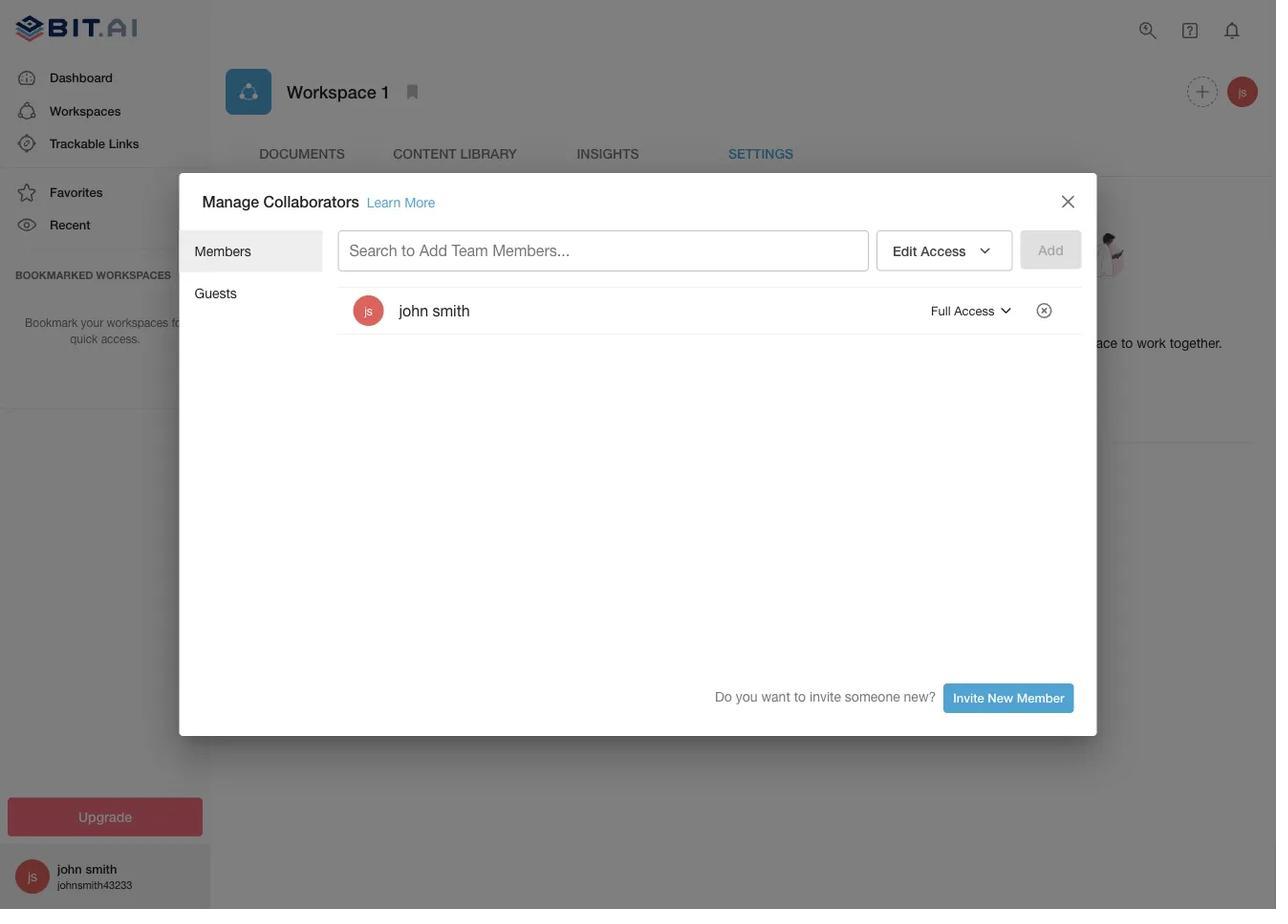Task type: describe. For each thing, give the bounding box(es) containing it.
do
[[715, 689, 732, 705]]

workspaces
[[96, 269, 171, 281]]

insights link
[[532, 130, 685, 176]]

dashboard
[[50, 70, 113, 85]]

add for manage
[[837, 335, 862, 351]]

content
[[393, 145, 457, 161]]

collaborators
[[930, 335, 1008, 351]]

full access button
[[927, 296, 1023, 326]]

invite
[[953, 691, 985, 706]]

trackable links
[[50, 136, 139, 151]]

do you want to invite someone new?
[[715, 689, 936, 705]]

bookmark your workspaces for quick access.
[[25, 316, 185, 346]]

bookmarked
[[15, 269, 93, 281]]

tab list containing documents
[[226, 130, 1261, 176]]

workspace
[[1052, 335, 1118, 351]]

john smith
[[399, 302, 470, 319]]

members
[[195, 243, 251, 259]]

edit access
[[893, 243, 966, 259]]

you
[[736, 689, 758, 705]]

to right search
[[402, 242, 415, 260]]

want
[[762, 689, 791, 705]]

search
[[349, 242, 397, 260]]

documents
[[259, 145, 345, 161]]

library
[[460, 145, 517, 161]]

access.
[[101, 332, 140, 346]]

collaborators for manage collaborators add or remove collaborators to this workspace to work together.
[[899, 308, 994, 327]]

manage collaborators add or remove collaborators to this workspace to work together.
[[837, 308, 1223, 351]]

quick
[[70, 332, 98, 346]]

2 vertical spatial js
[[28, 869, 37, 884]]

workspace
[[287, 81, 376, 102]]

trackable
[[50, 136, 105, 151]]

edit access button
[[877, 231, 1013, 271]]

new?
[[904, 689, 936, 705]]

upgrade
[[78, 809, 132, 825]]

team
[[452, 242, 488, 260]]

or
[[866, 335, 878, 351]]

upgrade button
[[8, 798, 203, 837]]

content library link
[[379, 130, 532, 176]]

js button
[[1225, 74, 1261, 110]]

dashboard button
[[0, 62, 210, 94]]

settings link
[[685, 130, 838, 176]]

john smith johnsmith43233
[[57, 862, 132, 892]]

manage for manage collaborators learn more
[[202, 193, 259, 211]]

guests
[[195, 285, 237, 301]]

full access
[[931, 303, 995, 318]]

more
[[405, 195, 435, 210]]

member
[[1017, 691, 1065, 706]]

bookmark
[[25, 316, 78, 329]]

guests button
[[179, 272, 323, 314]]



Task type: locate. For each thing, give the bounding box(es) containing it.
to left this
[[1012, 335, 1024, 351]]

collaborators inside "manage collaborators add or remove collaborators to this workspace to work together."
[[899, 308, 994, 327]]

johnsmith43233
[[57, 879, 132, 892]]

this
[[1027, 335, 1049, 351]]

0 horizontal spatial collaborators
[[263, 193, 359, 211]]

0 vertical spatial add
[[419, 242, 448, 260]]

access right edit
[[921, 243, 966, 259]]

work
[[1137, 335, 1166, 351]]

manage collaborators dialog
[[179, 173, 1097, 736]]

access
[[921, 243, 966, 259], [954, 303, 995, 318]]

workspaces
[[107, 316, 168, 329]]

members...
[[493, 242, 570, 260]]

manage up "or"
[[837, 308, 894, 327]]

0 horizontal spatial smith
[[85, 862, 117, 877]]

collaborators up the collaborators
[[899, 308, 994, 327]]

learn
[[367, 195, 401, 210]]

0 vertical spatial access
[[921, 243, 966, 259]]

manage inside "manage collaborators add or remove collaborators to this workspace to work together."
[[837, 308, 894, 327]]

add left team
[[419, 242, 448, 260]]

0 vertical spatial john
[[399, 302, 428, 319]]

documents link
[[226, 130, 379, 176]]

1 horizontal spatial smith
[[433, 302, 470, 319]]

search to add team members...
[[349, 242, 570, 260]]

collaborators down the documents link
[[263, 193, 359, 211]]

1 horizontal spatial manage
[[837, 308, 894, 327]]

manage collaborators learn more
[[202, 193, 435, 211]]

add inside "manage collaborators add or remove collaborators to this workspace to work together."
[[837, 335, 862, 351]]

0 horizontal spatial add
[[419, 242, 448, 260]]

manage for manage collaborators add or remove collaborators to this workspace to work together.
[[837, 308, 894, 327]]

new
[[988, 691, 1014, 706]]

0 horizontal spatial john
[[57, 862, 82, 877]]

0 horizontal spatial js
[[28, 869, 37, 884]]

smith down search to add team members...
[[433, 302, 470, 319]]

invite new member
[[953, 691, 1065, 706]]

js inside js button
[[1239, 85, 1247, 98]]

trackable links button
[[0, 127, 210, 160]]

members button
[[179, 231, 323, 272]]

smith inside the manage collaborators dialog
[[433, 302, 470, 319]]

1 vertical spatial john
[[57, 862, 82, 877]]

smith up johnsmith43233
[[85, 862, 117, 877]]

for
[[172, 316, 185, 329]]

smith
[[433, 302, 470, 319], [85, 862, 117, 877]]

learn more link
[[367, 195, 435, 210]]

0 vertical spatial js
[[1239, 85, 1247, 98]]

john up johnsmith43233
[[57, 862, 82, 877]]

1 vertical spatial manage
[[837, 308, 894, 327]]

access for full access
[[954, 303, 995, 318]]

links
[[109, 136, 139, 151]]

together.
[[1170, 335, 1223, 351]]

add left "or"
[[837, 335, 862, 351]]

john down search to add team members...
[[399, 302, 428, 319]]

john inside 'john smith johnsmith43233'
[[57, 862, 82, 877]]

js
[[1239, 85, 1247, 98], [364, 304, 373, 318], [28, 869, 37, 884]]

bookmarked workspaces
[[15, 269, 171, 281]]

john for john smith johnsmith43233
[[57, 862, 82, 877]]

js inside the manage collaborators dialog
[[364, 304, 373, 318]]

add inside the manage collaborators dialog
[[419, 242, 448, 260]]

edit
[[893, 243, 917, 259]]

tab list
[[226, 130, 1261, 176]]

to
[[402, 242, 415, 260], [1012, 335, 1024, 351], [1121, 335, 1133, 351], [794, 689, 806, 705]]

workspace 1
[[287, 81, 391, 102]]

workspaces button
[[0, 94, 210, 127]]

1 horizontal spatial collaborators
[[899, 308, 994, 327]]

add for search
[[419, 242, 448, 260]]

0 vertical spatial collaborators
[[263, 193, 359, 211]]

1 vertical spatial js
[[364, 304, 373, 318]]

1 vertical spatial access
[[954, 303, 995, 318]]

access for edit access
[[921, 243, 966, 259]]

1 horizontal spatial js
[[364, 304, 373, 318]]

settings
[[728, 145, 794, 161]]

invite
[[810, 689, 841, 705]]

1 vertical spatial add
[[837, 335, 862, 351]]

recent button
[[0, 209, 210, 241]]

favorites
[[50, 185, 103, 200]]

content library
[[393, 145, 517, 161]]

1 vertical spatial collaborators
[[899, 308, 994, 327]]

1 horizontal spatial add
[[837, 335, 862, 351]]

full
[[931, 303, 951, 318]]

1 vertical spatial smith
[[85, 862, 117, 877]]

remove
[[881, 335, 926, 351]]

smith for john smith
[[433, 302, 470, 319]]

insights
[[577, 145, 639, 161]]

collaborators
[[263, 193, 359, 211], [899, 308, 994, 327]]

1
[[381, 81, 391, 102]]

workspaces
[[50, 103, 121, 118]]

manage inside the manage collaborators dialog
[[202, 193, 259, 211]]

smith for john smith johnsmith43233
[[85, 862, 117, 877]]

manage up members
[[202, 193, 259, 211]]

0 horizontal spatial manage
[[202, 193, 259, 211]]

bookmark image
[[401, 80, 424, 103]]

collaborators inside dialog
[[263, 193, 359, 211]]

john
[[399, 302, 428, 319], [57, 862, 82, 877]]

recent
[[50, 217, 90, 232]]

favorites button
[[0, 176, 210, 209]]

add
[[419, 242, 448, 260], [837, 335, 862, 351]]

collaborators for manage collaborators learn more
[[263, 193, 359, 211]]

manage
[[202, 193, 259, 211], [837, 308, 894, 327]]

2 horizontal spatial js
[[1239, 85, 1247, 98]]

0 vertical spatial manage
[[202, 193, 259, 211]]

to left work
[[1121, 335, 1133, 351]]

john inside the manage collaborators dialog
[[399, 302, 428, 319]]

someone
[[845, 689, 900, 705]]

your
[[81, 316, 103, 329]]

to right want
[[794, 689, 806, 705]]

access up the collaborators
[[954, 303, 995, 318]]

1 horizontal spatial john
[[399, 302, 428, 319]]

john for john smith
[[399, 302, 428, 319]]

smith inside 'john smith johnsmith43233'
[[85, 862, 117, 877]]

0 vertical spatial smith
[[433, 302, 470, 319]]



Task type: vqa. For each thing, say whether or not it's contained in the screenshot.
New at the right bottom of the page
yes



